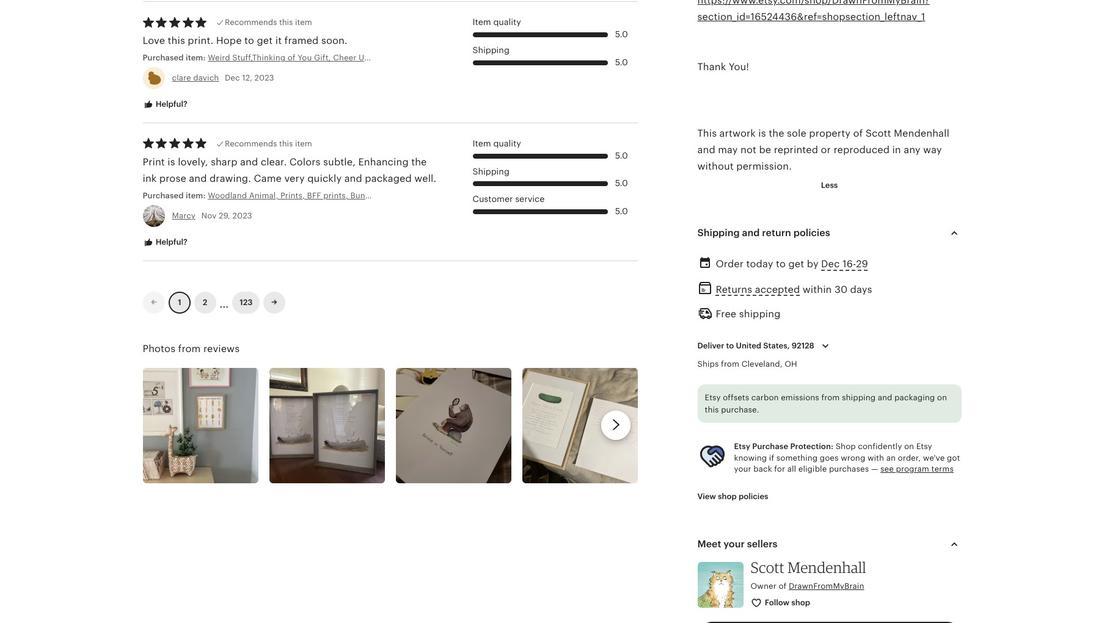Task type: vqa. For each thing, say whether or not it's contained in the screenshot.
from in the ETSY OFFSETS CARBON EMISSIONS FROM SHIPPING AND PACKAGING ON THIS PURCHASE.
yes



Task type: describe. For each thing, give the bounding box(es) containing it.
packaging
[[895, 394, 935, 403]]

from for ships
[[721, 360, 739, 369]]

very
[[284, 173, 305, 184]]

this
[[698, 128, 717, 139]]

knowing
[[734, 454, 767, 463]]

purchases
[[829, 465, 869, 474]]

artwork
[[720, 128, 756, 139]]

1
[[178, 298, 181, 307]]

item quality for love this print. hope to get it framed soon.
[[473, 17, 521, 27]]

deliver to united states, 92128 button
[[688, 334, 842, 359]]

photos
[[143, 343, 175, 355]]

by
[[807, 259, 819, 270]]

see program terms link
[[881, 465, 954, 474]]

quality for print is lovely, sharp and clear. colors subtle, enhancing the ink prose and drawing. came very quickly and packaged well.
[[493, 139, 521, 148]]

packaged
[[365, 173, 412, 184]]

on inside shop confidently on etsy knowing if something goes wrong with an order, we've got your back for all eligible purchases —
[[904, 443, 914, 452]]

cheer
[[333, 53, 357, 62]]

prints,
[[280, 191, 305, 200]]

0 vertical spatial get
[[257, 35, 273, 46]]

5 5.0 from the top
[[615, 207, 628, 216]]

clare davich dec 12, 2023
[[172, 74, 274, 83]]

drawing.
[[210, 173, 251, 184]]

is inside this artwork is the sole property of scott mendenhall and may not be reprinted or reproduced in any way without permission.
[[759, 128, 766, 139]]

thank you!
[[698, 61, 749, 73]]

3 5.0 from the top
[[615, 151, 628, 161]]

returns accepted button
[[716, 281, 800, 299]]

meet your sellers button
[[687, 530, 973, 560]]

2 horizontal spatial to
[[776, 259, 786, 270]]

1 horizontal spatial 2023
[[255, 74, 274, 83]]

this right love in the top of the page
[[168, 35, 185, 46]]

on inside 'etsy offsets carbon emissions from shipping and packaging on this purchase.'
[[937, 394, 947, 403]]

0 vertical spatial dec
[[225, 74, 240, 83]]

way
[[923, 144, 942, 156]]

offsets
[[723, 394, 749, 403]]

cleveland,
[[742, 360, 783, 369]]

of inside this artwork is the sole property of scott mendenhall and may not be reprinted or reproduced in any way without permission.
[[853, 128, 863, 139]]

purchased item: woodland animal, prints, bff prints, bunny rabbit print peter rabbit, friendship gift
[[143, 191, 534, 200]]

weird stuff,thinking of you gift, cheer up gift link
[[208, 53, 386, 64]]

today
[[746, 259, 773, 270]]

lovely,
[[178, 156, 208, 168]]

service
[[515, 194, 545, 204]]

states,
[[763, 342, 790, 351]]

it
[[275, 35, 282, 46]]

policies inside 'dropdown button'
[[794, 228, 830, 239]]

davich
[[193, 74, 219, 83]]

helpful? for love this print. hope to get it framed soon.
[[154, 100, 187, 109]]

reproduced
[[834, 144, 890, 156]]

etsy inside shop confidently on etsy knowing if something goes wrong with an order, we've got your back for all eligible purchases —
[[916, 443, 932, 452]]

and left clear.
[[240, 156, 258, 168]]

order,
[[898, 454, 921, 463]]

friendship
[[476, 191, 517, 200]]

follow
[[765, 599, 790, 608]]

https://www.etsy.com/shop/drawnfrommybrain?
[[698, 0, 930, 6]]

…
[[220, 293, 229, 311]]

oh
[[785, 360, 797, 369]]

and up bunny
[[344, 173, 362, 184]]

print is lovely, sharp and clear. colors subtle, enhancing the ink prose and drawing. came very quickly and packaged well.
[[143, 156, 437, 184]]

purchase
[[752, 443, 788, 452]]

purchase.
[[721, 406, 759, 415]]

for
[[774, 465, 785, 474]]

shop confidently on etsy knowing if something goes wrong with an order, we've got your back for all eligible purchases —
[[734, 443, 960, 474]]

reviews
[[203, 343, 240, 355]]

12,
[[242, 74, 252, 83]]

wrong
[[841, 454, 866, 463]]

view shop policies
[[698, 492, 768, 502]]

print.
[[188, 35, 213, 46]]

woodland animal, prints, bff prints, bunny rabbit print peter rabbit, friendship gift link
[[208, 191, 534, 202]]

follow shop
[[765, 599, 810, 608]]

prints,
[[323, 191, 348, 200]]

item: for print.
[[186, 53, 206, 62]]

woodland
[[208, 191, 247, 200]]

thank
[[698, 61, 726, 73]]

16-
[[843, 259, 856, 270]]

recommends this item for get
[[225, 18, 312, 27]]

https://www.etsy.com/shop/drawnfrommybrain? section_id=16524436&ref=shopsection_leftnav_1
[[698, 0, 930, 23]]

0 horizontal spatial shipping
[[739, 309, 781, 320]]

you!
[[729, 61, 749, 73]]

meet
[[698, 539, 721, 551]]

shipping for print is lovely, sharp and clear. colors subtle, enhancing the ink prose and drawing. came very quickly and packaged well.
[[473, 167, 510, 176]]

recommends for and
[[225, 139, 277, 148]]

etsy for etsy purchase protection:
[[734, 443, 750, 452]]

your inside dropdown button
[[724, 539, 745, 551]]

less
[[821, 181, 838, 190]]

prose
[[159, 173, 186, 184]]

ships
[[698, 360, 719, 369]]

animal,
[[249, 191, 278, 200]]

recommends for to
[[225, 18, 277, 27]]

emissions
[[781, 394, 819, 403]]

see program terms
[[881, 465, 954, 474]]

well.
[[414, 173, 437, 184]]

came
[[254, 173, 282, 184]]

owner
[[751, 582, 777, 592]]

returns accepted within 30 days
[[716, 284, 872, 296]]

free
[[716, 309, 737, 320]]

item for print is lovely, sharp and clear. colors subtle, enhancing the ink prose and drawing. came very quickly and packaged well.
[[473, 139, 491, 148]]

1 vertical spatial dec
[[821, 259, 840, 270]]

0 horizontal spatial gift
[[372, 53, 386, 62]]

sellers
[[747, 539, 778, 551]]

eligible
[[799, 465, 827, 474]]

shipping inside 'etsy offsets carbon emissions from shipping and packaging on this purchase.'
[[842, 394, 876, 403]]

protection:
[[790, 443, 834, 452]]

love
[[143, 35, 165, 46]]

2
[[203, 298, 207, 307]]

dec 16-29 button
[[821, 256, 868, 274]]

deliver
[[698, 342, 724, 351]]

this up clear.
[[279, 139, 293, 148]]



Task type: locate. For each thing, give the bounding box(es) containing it.
mendenhall up any
[[894, 128, 950, 139]]

or
[[821, 144, 831, 156]]

reprinted
[[774, 144, 818, 156]]

1 vertical spatial recommends
[[225, 139, 277, 148]]

to right today at the top of the page
[[776, 259, 786, 270]]

any
[[904, 144, 921, 156]]

1 vertical spatial on
[[904, 443, 914, 452]]

1 horizontal spatial etsy
[[734, 443, 750, 452]]

1 link
[[168, 292, 190, 314]]

item for framed
[[295, 18, 312, 27]]

2023 right 29,
[[233, 211, 252, 221]]

with
[[868, 454, 884, 463]]

etsy
[[705, 394, 721, 403], [734, 443, 750, 452], [916, 443, 932, 452]]

the inside print is lovely, sharp and clear. colors subtle, enhancing the ink prose and drawing. came very quickly and packaged well.
[[411, 156, 427, 168]]

recommends this item up it
[[225, 18, 312, 27]]

to
[[244, 35, 254, 46], [776, 259, 786, 270], [726, 342, 734, 351]]

dec left 12,
[[225, 74, 240, 83]]

policies up the by
[[794, 228, 830, 239]]

item for subtle,
[[295, 139, 312, 148]]

2 vertical spatial to
[[726, 342, 734, 351]]

etsy inside 'etsy offsets carbon emissions from shipping and packaging on this purchase.'
[[705, 394, 721, 403]]

quickly
[[307, 173, 342, 184]]

etsy up knowing
[[734, 443, 750, 452]]

ships from cleveland, oh
[[698, 360, 797, 369]]

1 recommends this item from the top
[[225, 18, 312, 27]]

mendenhall up drawnfrommybrain
[[788, 559, 866, 578]]

0 vertical spatial item
[[473, 17, 491, 27]]

1 vertical spatial item quality
[[473, 139, 521, 148]]

shop right view on the right of the page
[[718, 492, 737, 502]]

1 horizontal spatial shop
[[792, 599, 810, 608]]

1 horizontal spatial dec
[[821, 259, 840, 270]]

program
[[896, 465, 929, 474]]

and down the lovely,
[[189, 173, 207, 184]]

from right "emissions"
[[822, 394, 840, 403]]

0 horizontal spatial of
[[288, 53, 296, 62]]

0 vertical spatial print
[[143, 156, 165, 168]]

scott mendenhall image
[[698, 563, 743, 609]]

1 horizontal spatial is
[[759, 128, 766, 139]]

123 link
[[232, 292, 260, 314]]

2 quality from the top
[[493, 139, 521, 148]]

1 purchased from the top
[[143, 53, 184, 62]]

print inside print is lovely, sharp and clear. colors subtle, enhancing the ink prose and drawing. came very quickly and packaged well.
[[143, 156, 165, 168]]

shipping and return policies
[[698, 228, 830, 239]]

purchased for love
[[143, 53, 184, 62]]

gift,
[[314, 53, 331, 62]]

is up prose
[[168, 156, 175, 168]]

1 horizontal spatial policies
[[794, 228, 830, 239]]

1 vertical spatial purchased
[[143, 191, 184, 200]]

print
[[143, 156, 165, 168], [404, 191, 422, 200]]

shop for view
[[718, 492, 737, 502]]

scott mendenhall owner of drawnfrommybrain
[[751, 559, 866, 592]]

scott up the "owner"
[[751, 559, 784, 578]]

helpful? button for love this print. hope to get it framed soon.
[[134, 94, 197, 116]]

and left packaging
[[878, 394, 892, 403]]

of left you
[[288, 53, 296, 62]]

29,
[[219, 211, 230, 221]]

1 item from the top
[[473, 17, 491, 27]]

0 vertical spatial the
[[769, 128, 784, 139]]

0 vertical spatial scott
[[866, 128, 891, 139]]

0 vertical spatial recommends
[[225, 18, 277, 27]]

30
[[835, 284, 848, 296]]

2 recommends this item from the top
[[225, 139, 312, 148]]

the up well.
[[411, 156, 427, 168]]

1 vertical spatial to
[[776, 259, 786, 270]]

got
[[947, 454, 960, 463]]

0 vertical spatial shop
[[718, 492, 737, 502]]

this left purchase.
[[705, 406, 719, 415]]

gift right up on the left
[[372, 53, 386, 62]]

2 item: from the top
[[186, 191, 206, 200]]

goes
[[820, 454, 839, 463]]

clear.
[[261, 156, 287, 168]]

helpful? down clare
[[154, 100, 187, 109]]

0 vertical spatial to
[[244, 35, 254, 46]]

2 5.0 from the top
[[615, 57, 628, 67]]

0 horizontal spatial policies
[[739, 492, 768, 502]]

helpful?
[[154, 100, 187, 109], [154, 238, 187, 247]]

nov
[[201, 211, 217, 221]]

is up 'be'
[[759, 128, 766, 139]]

view shop policies button
[[688, 486, 778, 508]]

2 recommends from the top
[[225, 139, 277, 148]]

0 vertical spatial item
[[295, 18, 312, 27]]

0 vertical spatial mendenhall
[[894, 128, 950, 139]]

helpful? for print is lovely, sharp and clear. colors subtle, enhancing the ink prose and drawing. came very quickly and packaged well.
[[154, 238, 187, 247]]

2 horizontal spatial etsy
[[916, 443, 932, 452]]

shipping down returns accepted 'button'
[[739, 309, 781, 320]]

1 item: from the top
[[186, 53, 206, 62]]

quality for love this print. hope to get it framed soon.
[[493, 17, 521, 27]]

0 vertical spatial purchased
[[143, 53, 184, 62]]

0 vertical spatial policies
[[794, 228, 830, 239]]

this artwork is the sole property of scott mendenhall and may not be reprinted or reproduced in any way without permission.
[[698, 128, 950, 172]]

1 vertical spatial get
[[789, 259, 804, 270]]

mendenhall inside scott mendenhall owner of drawnfrommybrain
[[788, 559, 866, 578]]

rabbit,
[[447, 191, 474, 200]]

from right 'ships'
[[721, 360, 739, 369]]

this
[[279, 18, 293, 27], [168, 35, 185, 46], [279, 139, 293, 148], [705, 406, 719, 415]]

1 horizontal spatial print
[[404, 191, 422, 200]]

0 horizontal spatial on
[[904, 443, 914, 452]]

clare
[[172, 74, 191, 83]]

to inside dropdown button
[[726, 342, 734, 351]]

and inside 'etsy offsets carbon emissions from shipping and packaging on this purchase.'
[[878, 394, 892, 403]]

mendenhall inside this artwork is the sole property of scott mendenhall and may not be reprinted or reproduced in any way without permission.
[[894, 128, 950, 139]]

1 vertical spatial shop
[[792, 599, 810, 608]]

0 horizontal spatial 2023
[[233, 211, 252, 221]]

1 vertical spatial helpful? button
[[134, 232, 197, 254]]

2 helpful? from the top
[[154, 238, 187, 247]]

1 item from the top
[[295, 18, 312, 27]]

2 vertical spatial shipping
[[698, 228, 740, 239]]

1 horizontal spatial from
[[721, 360, 739, 369]]

1 vertical spatial of
[[853, 128, 863, 139]]

1 vertical spatial quality
[[493, 139, 521, 148]]

0 horizontal spatial from
[[178, 343, 201, 355]]

shipping
[[739, 309, 781, 320], [842, 394, 876, 403]]

hope
[[216, 35, 242, 46]]

item up 'framed'
[[295, 18, 312, 27]]

your right 'meet'
[[724, 539, 745, 551]]

1 vertical spatial item
[[473, 139, 491, 148]]

marcy link
[[172, 211, 196, 221]]

on
[[937, 394, 947, 403], [904, 443, 914, 452]]

2023 right 12,
[[255, 74, 274, 83]]

shipping inside 'dropdown button'
[[698, 228, 740, 239]]

to left united
[[726, 342, 734, 351]]

0 horizontal spatial dec
[[225, 74, 240, 83]]

2 item from the top
[[473, 139, 491, 148]]

the up 'be'
[[769, 128, 784, 139]]

enhancing
[[358, 156, 409, 168]]

2 item quality from the top
[[473, 139, 521, 148]]

1 horizontal spatial mendenhall
[[894, 128, 950, 139]]

all
[[787, 465, 796, 474]]

of up follow shop button
[[779, 582, 787, 592]]

purchased down love in the top of the page
[[143, 53, 184, 62]]

photos from reviews
[[143, 343, 240, 355]]

deliver to united states, 92128
[[698, 342, 814, 351]]

1 horizontal spatial of
[[779, 582, 787, 592]]

0 vertical spatial 2023
[[255, 74, 274, 83]]

etsy left offsets
[[705, 394, 721, 403]]

this up it
[[279, 18, 293, 27]]

etsy up we've
[[916, 443, 932, 452]]

0 vertical spatial your
[[734, 465, 751, 474]]

1 vertical spatial shipping
[[473, 167, 510, 176]]

print up ink
[[143, 156, 165, 168]]

on right packaging
[[937, 394, 947, 403]]

carbon
[[752, 394, 779, 403]]

0 vertical spatial on
[[937, 394, 947, 403]]

soon.
[[321, 35, 348, 46]]

1 horizontal spatial get
[[789, 259, 804, 270]]

to up stuff,thinking
[[244, 35, 254, 46]]

gift right friendship at top
[[519, 191, 534, 200]]

subtle,
[[323, 156, 356, 168]]

1 vertical spatial item
[[295, 139, 312, 148]]

0 vertical spatial item:
[[186, 53, 206, 62]]

back
[[754, 465, 772, 474]]

1 vertical spatial is
[[168, 156, 175, 168]]

and down this
[[698, 144, 715, 156]]

is inside print is lovely, sharp and clear. colors subtle, enhancing the ink prose and drawing. came very quickly and packaged well.
[[168, 156, 175, 168]]

accepted
[[755, 284, 800, 296]]

scott inside this artwork is the sole property of scott mendenhall and may not be reprinted or reproduced in any way without permission.
[[866, 128, 891, 139]]

the inside this artwork is the sole property of scott mendenhall and may not be reprinted or reproduced in any way without permission.
[[769, 128, 784, 139]]

item: for lovely,
[[186, 191, 206, 200]]

of up 'reproduced'
[[853, 128, 863, 139]]

1 recommends from the top
[[225, 18, 277, 27]]

1 vertical spatial shipping
[[842, 394, 876, 403]]

0 horizontal spatial to
[[244, 35, 254, 46]]

0 vertical spatial item quality
[[473, 17, 521, 27]]

2 vertical spatial of
[[779, 582, 787, 592]]

less button
[[812, 175, 847, 197]]

1 vertical spatial helpful?
[[154, 238, 187, 247]]

2 item from the top
[[295, 139, 312, 148]]

recommends this item up clear.
[[225, 139, 312, 148]]

helpful? down marcy link
[[154, 238, 187, 247]]

item
[[473, 17, 491, 27], [473, 139, 491, 148]]

1 vertical spatial gift
[[519, 191, 534, 200]]

1 vertical spatial the
[[411, 156, 427, 168]]

drawnfrommybrain link
[[789, 582, 864, 592]]

1 vertical spatial your
[[724, 539, 745, 551]]

from right the photos
[[178, 343, 201, 355]]

get left it
[[257, 35, 273, 46]]

policies inside button
[[739, 492, 768, 502]]

0 vertical spatial helpful? button
[[134, 94, 197, 116]]

etsy purchase protection:
[[734, 443, 834, 452]]

and inside 'dropdown button'
[[742, 228, 760, 239]]

etsy for etsy offsets carbon emissions from shipping and packaging on this purchase.
[[705, 394, 721, 403]]

clare davich link
[[172, 74, 219, 83]]

0 horizontal spatial the
[[411, 156, 427, 168]]

0 vertical spatial is
[[759, 128, 766, 139]]

scott up 'reproduced'
[[866, 128, 891, 139]]

0 horizontal spatial scott
[[751, 559, 784, 578]]

united
[[736, 342, 761, 351]]

scott inside scott mendenhall owner of drawnfrommybrain
[[751, 559, 784, 578]]

1 vertical spatial recommends this item
[[225, 139, 312, 148]]

order
[[716, 259, 744, 270]]

0 vertical spatial shipping
[[739, 309, 781, 320]]

item up colors on the top left
[[295, 139, 312, 148]]

follow shop button
[[742, 593, 821, 615]]

item: down print.
[[186, 53, 206, 62]]

1 helpful? from the top
[[154, 100, 187, 109]]

0 vertical spatial from
[[178, 343, 201, 355]]

the
[[769, 128, 784, 139], [411, 156, 427, 168]]

item for love this print. hope to get it framed soon.
[[473, 17, 491, 27]]

return
[[762, 228, 791, 239]]

helpful? button down marcy
[[134, 232, 197, 254]]

see
[[881, 465, 894, 474]]

recommends this item for clear.
[[225, 139, 312, 148]]

meet your sellers
[[698, 539, 778, 551]]

stuff,thinking
[[232, 53, 285, 62]]

0 horizontal spatial shop
[[718, 492, 737, 502]]

0 vertical spatial helpful?
[[154, 100, 187, 109]]

2 link
[[194, 292, 216, 314]]

29
[[856, 259, 868, 270]]

0 horizontal spatial etsy
[[705, 394, 721, 403]]

0 vertical spatial recommends this item
[[225, 18, 312, 27]]

0 horizontal spatial get
[[257, 35, 273, 46]]

2 purchased from the top
[[143, 191, 184, 200]]

property
[[809, 128, 851, 139]]

mendenhall
[[894, 128, 950, 139], [788, 559, 866, 578]]

2 horizontal spatial of
[[853, 128, 863, 139]]

1 vertical spatial policies
[[739, 492, 768, 502]]

2 helpful? button from the top
[[134, 232, 197, 254]]

1 horizontal spatial the
[[769, 128, 784, 139]]

if
[[769, 454, 774, 463]]

policies down back
[[739, 492, 768, 502]]

0 horizontal spatial mendenhall
[[788, 559, 866, 578]]

on up order,
[[904, 443, 914, 452]]

free shipping
[[716, 309, 781, 320]]

drawnfrommybrain
[[789, 582, 864, 592]]

1 vertical spatial item:
[[186, 191, 206, 200]]

1 horizontal spatial scott
[[866, 128, 891, 139]]

shipping and return policies button
[[687, 219, 973, 248]]

1 horizontal spatial to
[[726, 342, 734, 351]]

and inside this artwork is the sole property of scott mendenhall and may not be reprinted or reproduced in any way without permission.
[[698, 144, 715, 156]]

0 vertical spatial gift
[[372, 53, 386, 62]]

sole
[[787, 128, 807, 139]]

recommends up clear.
[[225, 139, 277, 148]]

0 vertical spatial shipping
[[473, 45, 510, 55]]

recommends up love this print. hope to get it framed soon.
[[225, 18, 277, 27]]

0 horizontal spatial is
[[168, 156, 175, 168]]

dec right the by
[[821, 259, 840, 270]]

2 horizontal spatial from
[[822, 394, 840, 403]]

1 horizontal spatial shipping
[[842, 394, 876, 403]]

1 5.0 from the top
[[615, 29, 628, 39]]

1 vertical spatial 2023
[[233, 211, 252, 221]]

1 item quality from the top
[[473, 17, 521, 27]]

1 vertical spatial scott
[[751, 559, 784, 578]]

1 vertical spatial from
[[721, 360, 739, 369]]

this inside 'etsy offsets carbon emissions from shipping and packaging on this purchase.'
[[705, 406, 719, 415]]

terms
[[932, 465, 954, 474]]

4 5.0 from the top
[[615, 179, 628, 188]]

order today to get by dec 16-29
[[716, 259, 868, 270]]

you
[[298, 53, 312, 62]]

from inside 'etsy offsets carbon emissions from shipping and packaging on this purchase.'
[[822, 394, 840, 403]]

helpful? button down clare
[[134, 94, 197, 116]]

print down well.
[[404, 191, 422, 200]]

1 horizontal spatial gift
[[519, 191, 534, 200]]

helpful? button for print is lovely, sharp and clear. colors subtle, enhancing the ink prose and drawing. came very quickly and packaged well.
[[134, 232, 197, 254]]

—
[[871, 465, 878, 474]]

up
[[359, 53, 370, 62]]

item: up marcy link
[[186, 191, 206, 200]]

of inside scott mendenhall owner of drawnfrommybrain
[[779, 582, 787, 592]]

from for photos
[[178, 343, 201, 355]]

1 vertical spatial print
[[404, 191, 422, 200]]

0 vertical spatial of
[[288, 53, 296, 62]]

shipping for love this print. hope to get it framed soon.
[[473, 45, 510, 55]]

1 vertical spatial mendenhall
[[788, 559, 866, 578]]

bunny
[[350, 191, 374, 200]]

your down knowing
[[734, 465, 751, 474]]

and left return on the top
[[742, 228, 760, 239]]

purchased for print
[[143, 191, 184, 200]]

get left the by
[[789, 259, 804, 270]]

2 vertical spatial from
[[822, 394, 840, 403]]

view
[[698, 492, 716, 502]]

1 horizontal spatial on
[[937, 394, 947, 403]]

we've
[[923, 454, 945, 463]]

shipping up shop
[[842, 394, 876, 403]]

your inside shop confidently on etsy knowing if something goes wrong with an order, we've got your back for all eligible purchases —
[[734, 465, 751, 474]]

https://www.etsy.com/shop/drawnfrommybrain? section_id=16524436&ref=shopsection_leftnav_1 link
[[698, 0, 930, 23]]

1 quality from the top
[[493, 17, 521, 27]]

0 horizontal spatial print
[[143, 156, 165, 168]]

shop for follow
[[792, 599, 810, 608]]

days
[[850, 284, 872, 296]]

123
[[240, 298, 253, 307]]

item quality for print is lovely, sharp and clear. colors subtle, enhancing the ink prose and drawing. came very quickly and packaged well.
[[473, 139, 521, 148]]

item quality
[[473, 17, 521, 27], [473, 139, 521, 148]]

purchased down prose
[[143, 191, 184, 200]]

purchased
[[143, 53, 184, 62], [143, 191, 184, 200]]

shop right follow
[[792, 599, 810, 608]]

1 helpful? button from the top
[[134, 94, 197, 116]]

0 vertical spatial quality
[[493, 17, 521, 27]]

may
[[718, 144, 738, 156]]

confidently
[[858, 443, 902, 452]]



